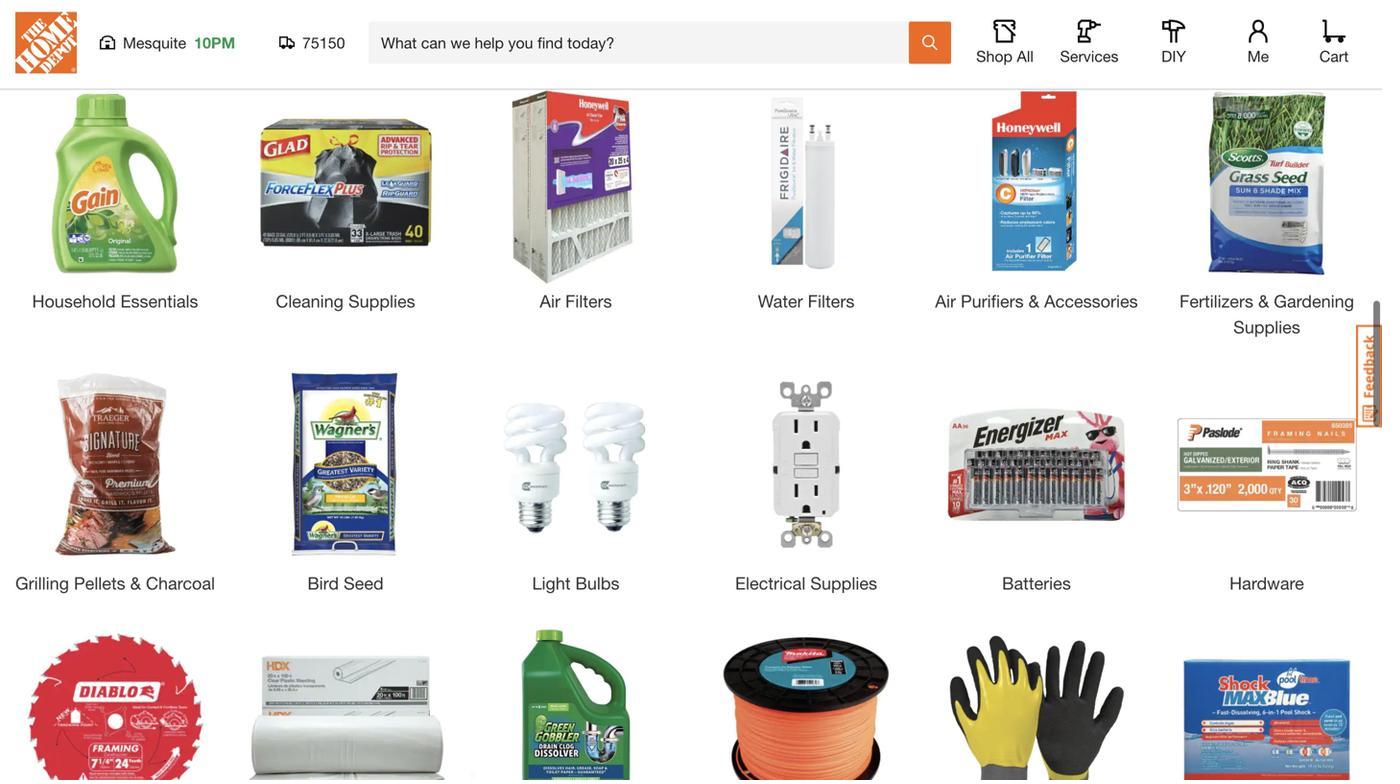 Task type: describe. For each thing, give the bounding box(es) containing it.
home
[[378, 8, 468, 49]]

cleaning supplies link
[[276, 291, 416, 312]]

shop items available for home depot subscriptions™
[[10, 8, 815, 49]]

electrical supplies
[[736, 573, 878, 594]]

purifiers
[[961, 291, 1024, 312]]

water
[[758, 291, 803, 312]]

diy button
[[1144, 22, 1205, 68]]

10pm
[[194, 36, 235, 54]]

supplies for cleaning supplies
[[349, 291, 416, 312]]

household
[[32, 291, 116, 312]]

diy
[[1162, 50, 1187, 68]]

supplies inside fertilizers & gardening supplies
[[1234, 317, 1301, 338]]

seed
[[344, 573, 384, 594]]

drain chemicals image
[[471, 616, 682, 781]]

available
[[190, 8, 320, 49]]

fertilizers
[[1180, 291, 1254, 312]]

batteries link
[[1003, 573, 1072, 594]]

air purifiers & accessories image
[[932, 77, 1143, 289]]

air filters
[[540, 291, 612, 312]]

bird
[[308, 573, 339, 594]]

all
[[1017, 50, 1034, 68]]

batteries image
[[932, 360, 1143, 571]]

grilling
[[15, 573, 69, 594]]

services button
[[1059, 22, 1121, 68]]

& for accessories
[[1029, 291, 1040, 312]]

light bulbs link
[[532, 573, 620, 594]]

me
[[1248, 50, 1270, 68]]

filters for water filters
[[808, 291, 855, 312]]

shop all button
[[975, 22, 1036, 68]]

fertilizers and gardening image
[[1162, 77, 1373, 289]]

fertilizers & gardening supplies
[[1180, 291, 1355, 338]]

batteries
[[1003, 573, 1072, 594]]

depot
[[478, 8, 569, 49]]

accessories
[[1045, 291, 1139, 312]]

cleaning
[[276, 291, 344, 312]]

air for air filters
[[540, 291, 561, 312]]

75150
[[302, 36, 345, 54]]

household essentials image
[[10, 77, 221, 289]]

items
[[99, 8, 180, 49]]

water filters
[[758, 291, 855, 312]]

subscriptions™
[[578, 8, 815, 49]]

& for charcoal
[[130, 573, 141, 594]]

hardware link
[[1230, 573, 1305, 594]]



Task type: vqa. For each thing, say whether or not it's contained in the screenshot.
Cart
yes



Task type: locate. For each thing, give the bounding box(es) containing it.
hardware image
[[1162, 360, 1373, 571]]

electrical
[[736, 573, 806, 594]]

grilling pellets & charcoal
[[15, 573, 215, 594]]

shop
[[10, 8, 89, 49], [977, 50, 1013, 68]]

water filters link
[[758, 291, 855, 312]]

What can we help you find today? search field
[[381, 25, 908, 65]]

services
[[1061, 50, 1119, 68]]

1 horizontal spatial supplies
[[811, 573, 878, 594]]

filters
[[566, 291, 612, 312], [808, 291, 855, 312]]

pool supplies image
[[1162, 616, 1373, 781]]

0 horizontal spatial shop
[[10, 8, 89, 49]]

mesquite
[[123, 36, 186, 54]]

household essentials
[[32, 291, 198, 312]]

air filters image
[[471, 77, 682, 289]]

& right purifiers
[[1029, 291, 1040, 312]]

& right fertilizers
[[1259, 291, 1270, 312]]

fertilizers & gardening supplies link
[[1180, 291, 1355, 338]]

air filters link
[[540, 291, 612, 312]]

work gloves & safety image
[[932, 616, 1143, 781]]

&
[[1029, 291, 1040, 312], [1259, 291, 1270, 312], [130, 573, 141, 594]]

2 air from the left
[[936, 291, 956, 312]]

bird seed image
[[240, 360, 451, 571]]

essentials
[[121, 291, 198, 312]]

0 horizontal spatial &
[[130, 573, 141, 594]]

cart link
[[1314, 22, 1356, 68]]

grilling pellets & charcoal link
[[15, 573, 215, 594]]

bird seed
[[308, 573, 384, 594]]

air
[[540, 291, 561, 312], [936, 291, 956, 312]]

hardware
[[1230, 573, 1305, 594]]

household essentials link
[[32, 291, 198, 312]]

electrical supplies link
[[736, 573, 878, 594]]

shop left items
[[10, 8, 89, 49]]

1 vertical spatial supplies
[[1234, 317, 1301, 338]]

& inside fertilizers & gardening supplies
[[1259, 291, 1270, 312]]

1 filters from the left
[[566, 291, 612, 312]]

for
[[329, 8, 368, 49]]

1 horizontal spatial shop
[[977, 50, 1013, 68]]

cleaning supplies
[[276, 291, 416, 312]]

light
[[532, 573, 571, 594]]

0 vertical spatial shop
[[10, 8, 89, 49]]

water filters image
[[701, 77, 912, 289]]

feedback link image
[[1357, 325, 1383, 428]]

0 horizontal spatial filters
[[566, 291, 612, 312]]

2 horizontal spatial supplies
[[1234, 317, 1301, 338]]

2 horizontal spatial &
[[1259, 291, 1270, 312]]

outdoor power image
[[701, 616, 912, 781]]

air for air purifiers & accessories
[[936, 291, 956, 312]]

grilling pellets & charcoal image
[[10, 360, 221, 571]]

shop inside button
[[977, 50, 1013, 68]]

1 air from the left
[[540, 291, 561, 312]]

1 vertical spatial shop
[[977, 50, 1013, 68]]

bulbs
[[576, 573, 620, 594]]

supplies down gardening
[[1234, 317, 1301, 338]]

supplies for electrical supplies
[[811, 573, 878, 594]]

0 horizontal spatial supplies
[[349, 291, 416, 312]]

cleaning supplies image
[[240, 77, 451, 289]]

gardening
[[1275, 291, 1355, 312]]

the home depot logo image
[[15, 15, 77, 76]]

shop left all
[[977, 50, 1013, 68]]

shop all
[[977, 50, 1034, 68]]

1 horizontal spatial air
[[936, 291, 956, 312]]

2 vertical spatial supplies
[[811, 573, 878, 594]]

supplies right electrical
[[811, 573, 878, 594]]

2 filters from the left
[[808, 291, 855, 312]]

1 horizontal spatial &
[[1029, 291, 1040, 312]]

supplies
[[349, 291, 416, 312], [1234, 317, 1301, 338], [811, 573, 878, 594]]

pellets
[[74, 573, 125, 594]]

light bulbs
[[532, 573, 620, 594]]

shop for shop all
[[977, 50, 1013, 68]]

shop for shop items available for home depot subscriptions™
[[10, 8, 89, 49]]

air purifiers & accessories
[[936, 291, 1139, 312]]

me button
[[1228, 22, 1290, 68]]

electrical supplies image
[[701, 360, 912, 571]]

paint tools & supplies image
[[240, 616, 451, 781]]

charcoal
[[146, 573, 215, 594]]

supplies right "cleaning"
[[349, 291, 416, 312]]

air purifiers & accessories link
[[936, 291, 1139, 312]]

light bulbs image
[[471, 360, 682, 571]]

cart
[[1320, 50, 1349, 68]]

0 vertical spatial supplies
[[349, 291, 416, 312]]

1 horizontal spatial filters
[[808, 291, 855, 312]]

power tool accessories image
[[10, 616, 221, 781]]

mesquite 10pm
[[123, 36, 235, 54]]

& right pellets
[[130, 573, 141, 594]]

filters for air filters
[[566, 291, 612, 312]]

bird seed link
[[308, 573, 384, 594]]

0 horizontal spatial air
[[540, 291, 561, 312]]

75150 button
[[279, 36, 346, 55]]



